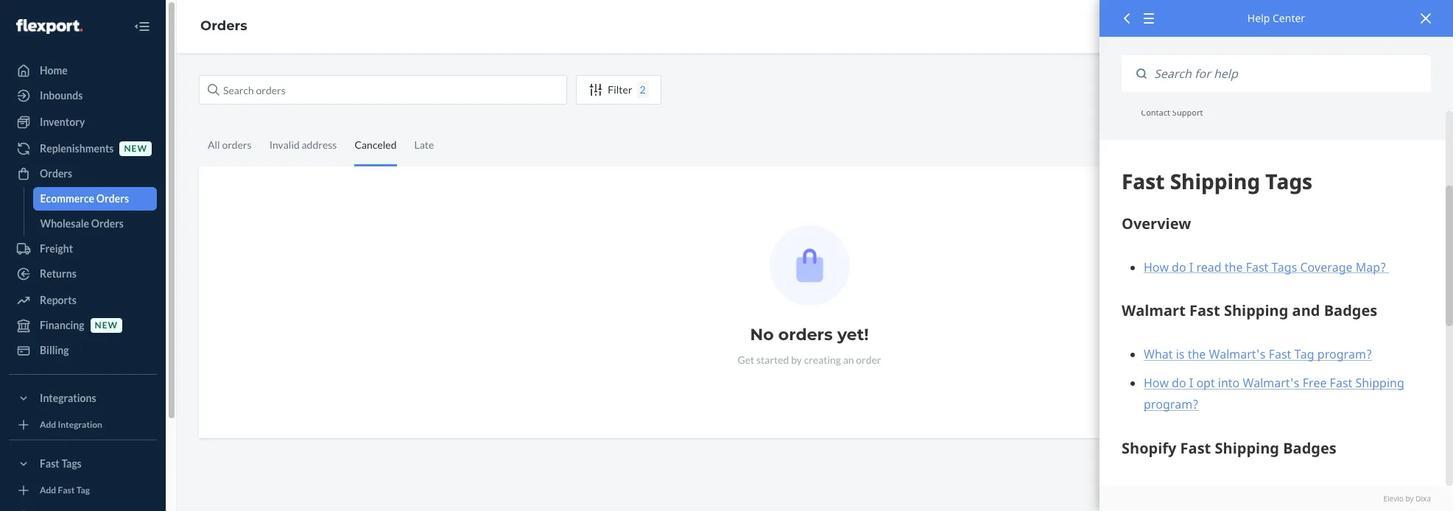 Task type: vqa. For each thing, say whether or not it's contained in the screenshot.
Ecommerce Orders
yes



Task type: describe. For each thing, give the bounding box(es) containing it.
creating
[[804, 354, 841, 366]]

create order
[[1346, 83, 1408, 96]]

integration
[[58, 419, 102, 430]]

all
[[208, 138, 220, 151]]

0 horizontal spatial by
[[791, 354, 802, 366]]

add fast tag
[[40, 485, 90, 496]]

invalid address
[[269, 138, 337, 151]]

inbounds
[[40, 89, 83, 102]]

add integration
[[40, 419, 102, 430]]

new for replenishments
[[124, 143, 147, 154]]

an
[[843, 354, 854, 366]]

elevio by dixa link
[[1122, 493, 1431, 504]]

home
[[40, 64, 68, 77]]

yet!
[[837, 325, 869, 345]]

canceled
[[355, 138, 397, 151]]

orders for no
[[778, 325, 833, 345]]

orders for ecommerce orders
[[96, 192, 129, 205]]

no
[[750, 325, 774, 345]]

get
[[738, 354, 754, 366]]

filter
[[608, 83, 632, 96]]

all orders
[[208, 138, 252, 151]]

add for add fast tag
[[40, 485, 56, 496]]

orders for import orders
[[1279, 83, 1312, 96]]

Search search field
[[1147, 55, 1431, 92]]

freight link
[[9, 237, 157, 261]]

orders for all
[[222, 138, 252, 151]]

create
[[1346, 83, 1378, 96]]

get started by creating an order
[[738, 354, 881, 366]]

search image
[[208, 84, 219, 96]]

inventory
[[40, 116, 85, 128]]

1 vertical spatial orders link
[[9, 162, 157, 186]]

orders for wholesale orders
[[91, 217, 124, 230]]

home link
[[9, 59, 157, 82]]

ecommerce orders link
[[33, 187, 157, 211]]

contact
[[1141, 107, 1170, 118]]

close navigation image
[[133, 18, 151, 35]]

help center
[[1248, 11, 1305, 25]]

elevio by dixa
[[1384, 493, 1431, 504]]

1 vertical spatial fast
[[58, 485, 75, 496]]

filter 2
[[608, 83, 646, 96]]



Task type: locate. For each thing, give the bounding box(es) containing it.
wholesale orders
[[40, 217, 124, 230]]

fast tags
[[40, 457, 82, 470]]

contact support
[[1141, 107, 1203, 118]]

ecommerce orders
[[40, 192, 129, 205]]

import
[[1246, 83, 1278, 96]]

new
[[124, 143, 147, 154], [95, 320, 118, 331]]

0 vertical spatial orders link
[[200, 18, 247, 34]]

fast
[[40, 457, 59, 470], [58, 485, 75, 496]]

0 horizontal spatial new
[[95, 320, 118, 331]]

by inside elevio by dixa link
[[1406, 493, 1414, 504]]

fast left tags
[[40, 457, 59, 470]]

1 vertical spatial add
[[40, 485, 56, 496]]

by right started
[[791, 354, 802, 366]]

1 horizontal spatial new
[[124, 143, 147, 154]]

orders right import
[[1279, 83, 1312, 96]]

add for add integration
[[40, 419, 56, 430]]

new down reports link
[[95, 320, 118, 331]]

0 vertical spatial by
[[791, 354, 802, 366]]

2
[[640, 83, 646, 96]]

invalid
[[269, 138, 300, 151]]

add down fast tags
[[40, 485, 56, 496]]

wholesale orders link
[[33, 212, 157, 236]]

no orders yet!
[[750, 325, 869, 345]]

late
[[414, 138, 434, 151]]

0 vertical spatial orders
[[222, 138, 252, 151]]

1 vertical spatial by
[[1406, 493, 1414, 504]]

fast left tag
[[58, 485, 75, 496]]

orders link up ecommerce orders
[[9, 162, 157, 186]]

order
[[856, 354, 881, 366]]

Search orders text field
[[199, 75, 567, 105]]

add left integration
[[40, 419, 56, 430]]

orders up "get started by creating an order"
[[778, 325, 833, 345]]

add integration link
[[9, 416, 157, 434]]

billing link
[[9, 339, 157, 362]]

0 vertical spatial new
[[124, 143, 147, 154]]

orders right all
[[222, 138, 252, 151]]

new for financing
[[95, 320, 118, 331]]

orders
[[222, 138, 252, 151], [778, 325, 833, 345]]

address
[[302, 138, 337, 151]]

import orders
[[1246, 83, 1312, 96]]

fast inside dropdown button
[[40, 457, 59, 470]]

orders
[[200, 18, 247, 34], [1279, 83, 1312, 96], [40, 167, 72, 180], [96, 192, 129, 205], [91, 217, 124, 230]]

new right replenishments
[[124, 143, 147, 154]]

tags
[[61, 457, 82, 470]]

ecommerce
[[40, 192, 94, 205]]

0 vertical spatial add
[[40, 419, 56, 430]]

orders up ecommerce
[[40, 167, 72, 180]]

inventory link
[[9, 110, 157, 134]]

support
[[1172, 107, 1203, 118]]

started
[[756, 354, 789, 366]]

add fast tag link
[[9, 482, 157, 499]]

center
[[1273, 11, 1305, 25]]

0 vertical spatial fast
[[40, 457, 59, 470]]

elevio
[[1384, 493, 1404, 504]]

orders up search 'image'
[[200, 18, 247, 34]]

by
[[791, 354, 802, 366], [1406, 493, 1414, 504]]

2 add from the top
[[40, 485, 56, 496]]

1 horizontal spatial orders
[[778, 325, 833, 345]]

flexport logo image
[[16, 19, 82, 34]]

orders up wholesale orders link at top left
[[96, 192, 129, 205]]

billing
[[40, 344, 69, 356]]

freight
[[40, 242, 73, 255]]

replenishments
[[40, 142, 114, 155]]

create order link
[[1333, 75, 1420, 105]]

integrations button
[[9, 387, 157, 410]]

import orders button
[[1233, 75, 1325, 105]]

returns link
[[9, 262, 157, 286]]

orders down 'ecommerce orders' link
[[91, 217, 124, 230]]

help
[[1248, 11, 1270, 25]]

empty list image
[[769, 225, 850, 306]]

0 horizontal spatial orders link
[[9, 162, 157, 186]]

1 add from the top
[[40, 419, 56, 430]]

integrations
[[40, 392, 96, 404]]

orders link
[[200, 18, 247, 34], [9, 162, 157, 186]]

order
[[1379, 83, 1408, 96]]

1 vertical spatial new
[[95, 320, 118, 331]]

returns
[[40, 267, 76, 280]]

orders link up search 'image'
[[200, 18, 247, 34]]

tag
[[76, 485, 90, 496]]

add
[[40, 419, 56, 430], [40, 485, 56, 496]]

financing
[[40, 319, 84, 331]]

reports
[[40, 294, 76, 306]]

inbounds link
[[9, 84, 157, 108]]

fast tags button
[[9, 452, 157, 476]]

orders inside button
[[1279, 83, 1312, 96]]

dixa
[[1416, 493, 1431, 504]]

0 horizontal spatial orders
[[222, 138, 252, 151]]

reports link
[[9, 289, 157, 312]]

1 horizontal spatial by
[[1406, 493, 1414, 504]]

wholesale
[[40, 217, 89, 230]]

by left dixa
[[1406, 493, 1414, 504]]

1 vertical spatial orders
[[778, 325, 833, 345]]

1 horizontal spatial orders link
[[200, 18, 247, 34]]



